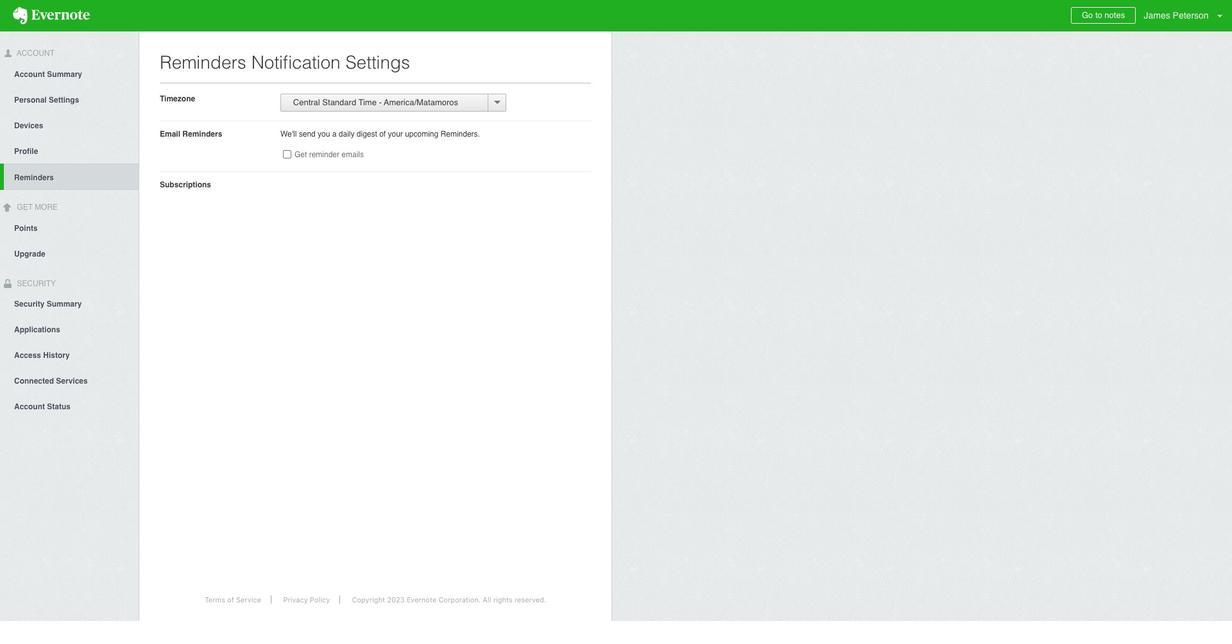 Task type: describe. For each thing, give the bounding box(es) containing it.
email reminders
[[160, 130, 222, 139]]

notes
[[1105, 10, 1125, 20]]

you
[[318, 130, 330, 139]]

service
[[236, 596, 261, 604]]

connected services
[[14, 377, 88, 386]]

personal settings link
[[0, 87, 139, 112]]

devices link
[[0, 112, 139, 138]]

terms of service link
[[195, 596, 271, 604]]

reminders for reminders notification settings
[[160, 52, 246, 73]]

account for account
[[15, 49, 55, 58]]

copyright 2023 evernote corporation. all rights reserved.
[[352, 596, 546, 604]]

2023
[[387, 596, 405, 604]]

-
[[379, 98, 382, 107]]

a
[[332, 130, 337, 139]]

evernote image
[[0, 7, 103, 24]]

access history link
[[0, 342, 139, 368]]

history
[[43, 351, 70, 360]]

central standard time - america/matamoros
[[286, 98, 458, 107]]

privacy policy link
[[274, 596, 340, 604]]

get for get reminder emails
[[295, 150, 307, 159]]

account summary link
[[0, 61, 139, 87]]

james
[[1144, 10, 1170, 21]]

0 horizontal spatial settings
[[49, 95, 79, 104]]

privacy
[[283, 596, 308, 604]]

get for get more
[[17, 203, 33, 212]]

we'll send you a daily digest of your upcoming reminders.
[[280, 130, 480, 139]]

all
[[483, 596, 491, 604]]

email
[[160, 130, 180, 139]]

daily
[[339, 130, 355, 139]]

status
[[47, 403, 71, 412]]

access
[[14, 351, 41, 360]]

summary for security summary
[[47, 300, 82, 309]]

reminders notification settings
[[160, 52, 410, 73]]

upcoming
[[405, 130, 438, 139]]

profile link
[[0, 138, 139, 164]]

go
[[1082, 10, 1093, 20]]

summary for account summary
[[47, 70, 82, 79]]

subscriptions
[[160, 180, 211, 189]]

security for security summary
[[14, 300, 45, 309]]

devices
[[14, 121, 43, 130]]

time
[[359, 98, 377, 107]]

timezone
[[160, 94, 195, 103]]

notification
[[251, 52, 341, 73]]

reserved.
[[515, 596, 546, 604]]

points
[[14, 224, 38, 233]]

applications
[[14, 326, 60, 335]]

1 horizontal spatial settings
[[346, 52, 410, 73]]

to
[[1095, 10, 1102, 20]]

terms
[[205, 596, 225, 604]]

account status link
[[0, 394, 139, 419]]

0 vertical spatial of
[[379, 130, 386, 139]]



Task type: locate. For each thing, give the bounding box(es) containing it.
1 vertical spatial get
[[17, 203, 33, 212]]

personal
[[14, 95, 47, 104]]

security for security
[[15, 279, 56, 288]]

account for account summary
[[14, 70, 45, 79]]

get
[[295, 150, 307, 159], [17, 203, 33, 212]]

evernote
[[407, 596, 437, 604]]

0 vertical spatial security
[[15, 279, 56, 288]]

0 vertical spatial account
[[15, 49, 55, 58]]

terms of service
[[205, 596, 261, 604]]

peterson
[[1173, 10, 1209, 21]]

connected
[[14, 377, 54, 386]]

applications link
[[0, 317, 139, 342]]

your
[[388, 130, 403, 139]]

1 vertical spatial reminders
[[182, 130, 222, 139]]

2 vertical spatial account
[[14, 403, 45, 412]]

security up security summary
[[15, 279, 56, 288]]

connected services link
[[0, 368, 139, 394]]

account summary
[[14, 70, 82, 79]]

upgrade link
[[0, 240, 139, 266]]

security summary
[[14, 300, 82, 309]]

of right terms
[[227, 596, 234, 604]]

settings
[[346, 52, 410, 73], [49, 95, 79, 104]]

settings up the devices link
[[49, 95, 79, 104]]

america/matamoros
[[384, 98, 458, 107]]

1 horizontal spatial of
[[379, 130, 386, 139]]

send
[[299, 130, 316, 139]]

reminders for the reminders link
[[14, 173, 54, 182]]

summary up applications link
[[47, 300, 82, 309]]

security summary link
[[0, 291, 139, 317]]

0 horizontal spatial of
[[227, 596, 234, 604]]

personal settings
[[14, 95, 79, 104]]

summary up personal settings link
[[47, 70, 82, 79]]

privacy policy
[[283, 596, 330, 604]]

reminders right email
[[182, 130, 222, 139]]

reminders down the profile
[[14, 173, 54, 182]]

james peterson link
[[1141, 0, 1232, 31]]

account up account summary
[[15, 49, 55, 58]]

summary inside security summary link
[[47, 300, 82, 309]]

more
[[35, 203, 58, 212]]

summary
[[47, 70, 82, 79], [47, 300, 82, 309]]

copyright
[[352, 596, 385, 604]]

go to notes
[[1082, 10, 1125, 20]]

upgrade
[[14, 249, 45, 258]]

rights
[[493, 596, 513, 604]]

reminders
[[160, 52, 246, 73], [182, 130, 222, 139], [14, 173, 54, 182]]

account up personal
[[14, 70, 45, 79]]

1 horizontal spatial get
[[295, 150, 307, 159]]

Get reminder emails checkbox
[[283, 150, 291, 159]]

0 vertical spatial get
[[295, 150, 307, 159]]

profile
[[14, 147, 38, 156]]

get reminder emails
[[295, 150, 364, 159]]

account status
[[14, 403, 71, 412]]

go to notes link
[[1071, 7, 1136, 24]]

corporation.
[[439, 596, 481, 604]]

central
[[293, 98, 320, 107]]

reminders up "timezone" in the top of the page
[[160, 52, 246, 73]]

services
[[56, 377, 88, 386]]

access history
[[14, 351, 70, 360]]

1 vertical spatial settings
[[49, 95, 79, 104]]

settings up -
[[346, 52, 410, 73]]

get right get reminder emails option
[[295, 150, 307, 159]]

of
[[379, 130, 386, 139], [227, 596, 234, 604]]

reminder
[[309, 150, 340, 159]]

standard
[[322, 98, 356, 107]]

0 vertical spatial settings
[[346, 52, 410, 73]]

digest
[[357, 130, 377, 139]]

james peterson
[[1144, 10, 1209, 21]]

0 vertical spatial reminders
[[160, 52, 246, 73]]

reminders.
[[441, 130, 480, 139]]

we'll
[[280, 130, 297, 139]]

emails
[[342, 150, 364, 159]]

1 vertical spatial of
[[227, 596, 234, 604]]

of left 'your'
[[379, 130, 386, 139]]

security up applications
[[14, 300, 45, 309]]

0 vertical spatial summary
[[47, 70, 82, 79]]

1 vertical spatial summary
[[47, 300, 82, 309]]

account down 'connected'
[[14, 403, 45, 412]]

evernote link
[[0, 0, 103, 31]]

1 vertical spatial account
[[14, 70, 45, 79]]

0 horizontal spatial get
[[17, 203, 33, 212]]

security
[[15, 279, 56, 288], [14, 300, 45, 309]]

2 vertical spatial reminders
[[14, 173, 54, 182]]

1 vertical spatial security
[[14, 300, 45, 309]]

get up points
[[17, 203, 33, 212]]

summary inside account summary link
[[47, 70, 82, 79]]

policy
[[310, 596, 330, 604]]

points link
[[0, 215, 139, 240]]

reminders link
[[4, 164, 139, 190]]

account for account status
[[14, 403, 45, 412]]

account
[[15, 49, 55, 58], [14, 70, 45, 79], [14, 403, 45, 412]]

get more
[[15, 203, 58, 212]]



Task type: vqa. For each thing, say whether or not it's contained in the screenshot.
Click to collapse 'icon'
no



